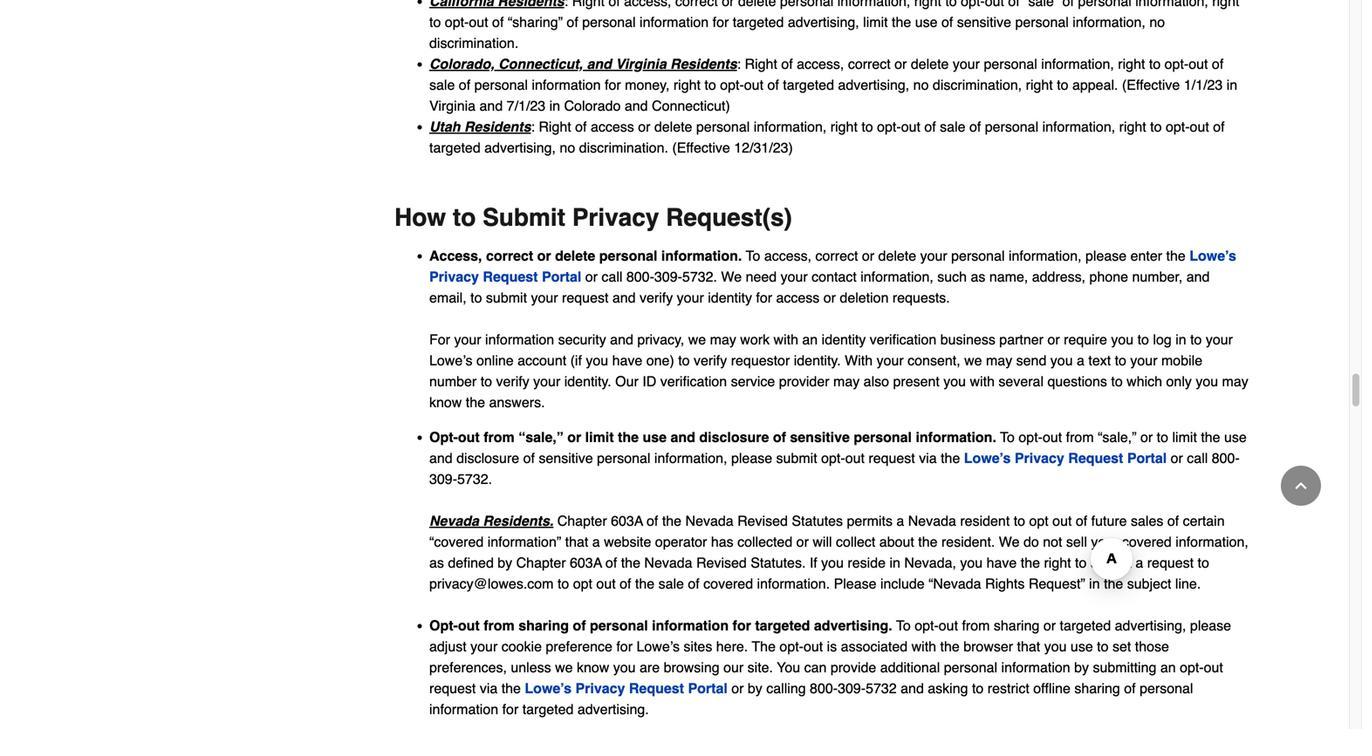 Task type: vqa. For each thing, say whether or not it's contained in the screenshot.
the topmost Resist
no



Task type: locate. For each thing, give the bounding box(es) containing it.
request up "future"
[[1068, 450, 1123, 466]]

2 vertical spatial please
[[1190, 618, 1231, 634]]

sensitive inside to opt-out from "sale," or to limit the use and disclosure of sensitive personal information, please submit opt-out request via the
[[539, 450, 593, 466]]

request down the submit
[[483, 269, 538, 285]]

(effective
[[1122, 77, 1180, 93], [672, 140, 730, 156]]

2 vertical spatial verify
[[496, 373, 529, 390]]

"sharing"
[[508, 14, 563, 30]]

2 horizontal spatial by
[[1074, 660, 1089, 676]]

the inside for your information security and privacy, we may work with an identity verification business partner or require you to log in to your lowe's online account (if you have one) to verify requestor identity. with your consent, we may send you a text to your mobile number to verify your identity. our id verification service provider may also present you with several questions to which only you may know the answers.
[[466, 394, 485, 410]]

to down the several
[[1000, 429, 1015, 445]]

are
[[640, 660, 660, 676]]

2 horizontal spatial to
[[1000, 429, 1015, 445]]

access, correct or delete personal information. to access, correct or delete your personal information, please enter the
[[429, 248, 1189, 264]]

covered down has
[[703, 576, 753, 592]]

5732. inside or call 800-309-5732. we need your contact information, such as name, address, phone number, and email, to submit your request and verify your identity for access or deletion requests.
[[682, 269, 717, 285]]

those
[[1135, 639, 1169, 655]]

1 vertical spatial with
[[970, 373, 995, 390]]

2 horizontal spatial verify
[[694, 352, 727, 369]]

information inside or by calling 800-309-5732 and asking to restrict offline sharing of personal information for targeted advertising.
[[429, 701, 498, 718]]

0 vertical spatial access,
[[624, 0, 671, 9]]

access, inside the right of access, correct or delete personal information, right to opt-out of "sale" of personal information, right to opt-out of "sharing" of personal information for targeted advertising, limit the use of sensitive personal information, no discrimination.
[[624, 0, 671, 9]]

or inside chapter 603a of the nevada revised statutes permits a nevada resident to opt out of future sales of certain "covered information" that a website operator has collected or will collect about the resident. we do not sell your covered information, as defined by chapter 603a of the nevada revised statutes. if you reside in nevada, you have the right to submit a request to privacy@lowes.com to opt out of the sale of covered information. please include "nevada rights request" in the subject line.
[[796, 534, 809, 550]]

targeted inside or by calling 800-309-5732 and asking to restrict offline sharing of personal information for targeted advertising.
[[522, 701, 574, 718]]

answers.
[[489, 394, 545, 410]]

2 vertical spatial right
[[539, 119, 571, 135]]

advertising, inside the right of access, correct or delete personal information, right to opt-out of "sale" of personal information, right to opt-out of "sharing" of personal information for targeted advertising, limit the use of sensitive personal information, no discrimination.
[[788, 14, 859, 30]]

by inside or by calling 800-309-5732 and asking to restrict offline sharing of personal information for targeted advertising.
[[748, 681, 762, 697]]

5732. up nevada residents. at the bottom of the page
[[457, 471, 492, 487]]

set
[[1112, 639, 1131, 655]]

7/1/23
[[507, 98, 545, 114]]

1 horizontal spatial identity.
[[794, 352, 841, 369]]

submit
[[486, 290, 527, 306], [776, 450, 817, 466], [1091, 555, 1132, 571]]

use inside to opt-out from "sale," or to limit the use and disclosure of sensitive personal information, please submit opt-out request via the
[[1224, 429, 1247, 445]]

2 horizontal spatial sensitive
[[957, 14, 1011, 30]]

1 vertical spatial no
[[913, 77, 929, 93]]

sales
[[1131, 513, 1163, 529]]

here.
[[716, 639, 748, 655]]

out
[[985, 0, 1004, 9], [469, 14, 488, 30], [1189, 56, 1208, 72], [744, 77, 764, 93], [901, 119, 920, 135], [1190, 119, 1209, 135], [458, 429, 480, 445], [1043, 429, 1062, 445], [845, 450, 865, 466], [1052, 513, 1072, 529], [596, 576, 616, 592], [458, 618, 480, 634], [939, 618, 958, 634], [804, 639, 823, 655], [1204, 660, 1223, 676]]

5732. inside the or call 800- 309-5732.
[[457, 471, 492, 487]]

0 vertical spatial verify
[[640, 290, 673, 306]]

your up which
[[1130, 352, 1157, 369]]

opt- right submitting
[[1180, 660, 1204, 676]]

sensitive inside the right of access, correct or delete personal information, right to opt-out of "sale" of personal information, right to opt-out of "sharing" of personal information for targeted advertising, limit the use of sensitive personal information, no discrimination.
[[957, 14, 1011, 30]]

sensitive
[[957, 14, 1011, 30], [790, 429, 850, 445], [539, 450, 593, 466]]

lowe's privacy request portal link
[[429, 248, 1236, 285], [964, 450, 1167, 466], [525, 681, 728, 697]]

opt- for to opt-out from "sale," or to limit the use and disclosure of sensitive personal information, please submit opt-out request via the
[[429, 429, 458, 445]]

also
[[864, 373, 889, 390]]

preferences,
[[429, 660, 507, 676]]

0 vertical spatial no
[[1149, 14, 1165, 30]]

by down site.
[[748, 681, 762, 697]]

we left do
[[999, 534, 1020, 550]]

1 vertical spatial disclosure
[[456, 450, 519, 466]]

or call 800-309-5732. we need your contact information, such as name, address, phone number, and email, to submit your request and verify your identity for access or deletion requests.
[[429, 269, 1210, 306]]

request up security
[[562, 290, 609, 306]]

0 vertical spatial covered
[[1122, 534, 1172, 550]]

1 opt- from the top
[[429, 429, 458, 445]]

personal inside to opt-out from "sale," or to limit the use and disclosure of sensitive personal information, please submit opt-out request via the
[[597, 450, 650, 466]]

submit inside chapter 603a of the nevada revised statutes permits a nevada resident to opt out of future sales of certain "covered information" that a website operator has collected or will collect about the resident. we do not sell your covered information, as defined by chapter 603a of the nevada revised statutes. if you reside in nevada, you have the right to submit a request to privacy@lowes.com to opt out of the sale of covered information. please include "nevada rights request" in the subject line.
[[1091, 555, 1132, 571]]

1 vertical spatial sale
[[940, 119, 965, 135]]

in inside for your information security and privacy, we may work with an identity verification business partner or require you to log in to your lowe's online account (if you have one) to verify requestor identity. with your consent, we may send you a text to your mobile number to verify your identity. our id verification service provider may also present you with several questions to which only you may know the answers.
[[1176, 331, 1186, 348]]

information. inside chapter 603a of the nevada revised statutes permits a nevada resident to opt out of future sales of certain "covered information" that a website operator has collected or will collect about the resident. we do not sell your covered information, as defined by chapter 603a of the nevada revised statutes. if you reside in nevada, you have the right to submit a request to privacy@lowes.com to opt out of the sale of covered information. please include "nevada rights request" in the subject line.
[[757, 576, 830, 592]]

1 horizontal spatial 603a
[[611, 513, 643, 529]]

and up utah residents :
[[479, 98, 503, 114]]

0 horizontal spatial call
[[602, 269, 623, 285]]

no inside the right of access, correct or delete personal information, right to opt-out of "sale" of personal information, right to opt-out of "sharing" of personal information for targeted advertising, limit the use of sensitive personal information, no discrimination.
[[1149, 14, 1165, 30]]

0 vertical spatial identity.
[[794, 352, 841, 369]]

information, inside to opt-out from "sale," or to limit the use and disclosure of sensitive personal information, please submit opt-out request via the
[[654, 450, 727, 466]]

800- inside the or call 800- 309-5732.
[[1212, 450, 1240, 466]]

0 horizontal spatial residents
[[464, 119, 531, 135]]

2 horizontal spatial please
[[1190, 618, 1231, 634]]

2 vertical spatial by
[[748, 681, 762, 697]]

lowe's privacy request portal link down are
[[525, 681, 728, 697]]

0 vertical spatial with
[[774, 331, 798, 348]]

information up account
[[485, 331, 554, 348]]

to inside to opt-out from "sale," or to limit the use and disclosure of sensitive personal information, please submit opt-out request via the
[[1000, 429, 1015, 445]]

0 horizontal spatial "sale,"
[[518, 429, 563, 445]]

your up also
[[877, 352, 904, 369]]

identity. down the (if
[[564, 373, 611, 390]]

to for advertising.
[[896, 618, 911, 634]]

request up line.
[[1147, 555, 1194, 571]]

the inside the right of access, correct or delete personal information, right to opt-out of "sale" of personal information, right to opt-out of "sharing" of personal information for targeted advertising, limit the use of sensitive personal information, no discrimination.
[[892, 14, 911, 30]]

to up associated
[[896, 618, 911, 634]]

1 horizontal spatial 800-
[[810, 681, 838, 697]]

800- up the privacy,
[[626, 269, 654, 285]]

0 vertical spatial please
[[1085, 248, 1127, 264]]

opt- up statutes
[[821, 450, 845, 466]]

delete inside right of access or delete personal information, right to opt-out of sale of personal information, right to opt-out of targeted advertising, no discrimination. (effective 12/31/23)
[[654, 119, 692, 135]]

identity inside or call 800-309-5732. we need your contact information, such as name, address, phone number, and email, to submit your request and verify your identity for access or deletion requests.
[[708, 290, 752, 306]]

from up browser
[[962, 618, 990, 634]]

restrict
[[988, 681, 1029, 697]]

"sale,"
[[518, 429, 563, 445], [1098, 429, 1137, 445]]

discrimination. up colorado,
[[429, 35, 519, 51]]

provide
[[831, 660, 876, 676]]

sell
[[1066, 534, 1087, 550]]

1 vertical spatial via
[[480, 681, 498, 697]]

a
[[1077, 352, 1085, 369], [896, 513, 904, 529], [592, 534, 600, 550], [1136, 555, 1143, 571]]

1 vertical spatial an
[[1160, 660, 1176, 676]]

request for opt-out from "sale," or limit the use and disclosure of sensitive personal information.
[[1068, 450, 1123, 466]]

targeted inside to opt-out from sharing or targeted advertising, please adjust your cookie preference for lowe's sites here. the opt-out is associated with the browser that you use to set those preferences, unless we know you are browsing our site. you can provide additional personal information by submitting an opt-out request via the
[[1060, 618, 1111, 634]]

1 vertical spatial have
[[987, 555, 1017, 571]]

1 horizontal spatial by
[[748, 681, 762, 697]]

1 horizontal spatial as
[[971, 269, 985, 285]]

sharing up cookie
[[518, 618, 569, 634]]

1 horizontal spatial that
[[1017, 639, 1040, 655]]

delete inside the right of access, correct or delete personal information, right to opt-out of "sale" of personal information, right to opt-out of "sharing" of personal information for targeted advertising, limit the use of sensitive personal information, no discrimination.
[[738, 0, 776, 9]]

opt- up additional
[[915, 618, 939, 634]]

call up certain
[[1187, 450, 1208, 466]]

opt up do
[[1029, 513, 1049, 529]]

personal up discrimination,
[[984, 56, 1037, 72]]

verify up 'answers.'
[[496, 373, 529, 390]]

partner
[[999, 331, 1044, 348]]

1 horizontal spatial an
[[1160, 660, 1176, 676]]

from down questions
[[1066, 429, 1094, 445]]

line.
[[1175, 576, 1201, 592]]

sensitive up the or call 800- 309-5732.
[[790, 429, 850, 445]]

to inside or by calling 800-309-5732 and asking to restrict offline sharing of personal information for targeted advertising.
[[972, 681, 984, 697]]

right inside right of access, correct or delete your personal information, right to opt-out of sale of personal information for money, right to opt-out of targeted advertising, no discrimination, right to appeal. (effective 1/1/23 in virginia and 7/1/23 in colorado and connecticut)
[[745, 56, 777, 72]]

information,
[[837, 0, 910, 9], [1135, 0, 1208, 9], [1073, 14, 1146, 30], [1041, 56, 1114, 72], [754, 119, 827, 135], [1042, 119, 1115, 135], [1009, 248, 1082, 264], [861, 269, 933, 285], [654, 450, 727, 466], [1176, 534, 1249, 550]]

1 vertical spatial revised
[[696, 555, 747, 571]]

advertising, up right of access or delete personal information, right to opt-out of sale of personal information, right to opt-out of targeted advertising, no discrimination. (effective 12/31/23)
[[838, 77, 909, 93]]

may down with
[[833, 373, 860, 390]]

sale inside chapter 603a of the nevada revised statutes permits a nevada resident to opt out of future sales of certain "covered information" that a website operator has collected or will collect about the resident. we do not sell your covered information, as defined by chapter 603a of the nevada revised statutes. if you reside in nevada, you have the right to submit a request to privacy@lowes.com to opt out of the sale of covered information. please include "nevada rights request" in the subject line.
[[658, 576, 684, 592]]

via
[[919, 450, 937, 466], [480, 681, 498, 697]]

0 vertical spatial :
[[737, 56, 741, 72]]

information, inside chapter 603a of the nevada revised statutes permits a nevada resident to opt out of future sales of certain "covered information" that a website operator has collected or will collect about the resident. we do not sell your covered information, as defined by chapter 603a of the nevada revised statutes. if you reside in nevada, you have the right to submit a request to privacy@lowes.com to opt out of the sale of covered information. please include "nevada rights request" in the subject line.
[[1176, 534, 1249, 550]]

0 vertical spatial via
[[919, 450, 937, 466]]

personal down browser
[[944, 660, 997, 676]]

"sale," down which
[[1098, 429, 1137, 445]]

lowe's right enter
[[1189, 248, 1236, 264]]

lowe's privacy request portal link up deletion
[[429, 248, 1236, 285]]

statutes.
[[751, 555, 806, 571]]

access
[[591, 119, 634, 135], [776, 290, 820, 306]]

your up security
[[531, 290, 558, 306]]

as inside chapter 603a of the nevada revised statutes permits a nevada resident to opt out of future sales of certain "covered information" that a website operator has collected or will collect about the resident. we do not sell your covered information, as defined by chapter 603a of the nevada revised statutes. if you reside in nevada, you have the right to submit a request to privacy@lowes.com to opt out of the sale of covered information. please include "nevada rights request" in the subject line.
[[429, 555, 444, 571]]

0 vertical spatial virginia
[[615, 56, 666, 72]]

1 horizontal spatial please
[[1085, 248, 1127, 264]]

nevada up "about"
[[908, 513, 956, 529]]

or by calling 800-309-5732 and asking to restrict offline sharing of personal information for targeted advertising.
[[429, 681, 1193, 718]]

1 horizontal spatial verify
[[640, 290, 673, 306]]

0 vertical spatial 5732.
[[682, 269, 717, 285]]

lowe's inside lowe's privacy request portal
[[1189, 248, 1236, 264]]

know inside to opt-out from sharing or targeted advertising, please adjust your cookie preference for lowe's sites here. the opt-out is associated with the browser that you use to set those preferences, unless we know you are browsing our site. you can provide additional personal information by submitting an opt-out request via the
[[577, 660, 609, 676]]

0 horizontal spatial please
[[731, 450, 772, 466]]

1 horizontal spatial opt
[[1029, 513, 1049, 529]]

provider
[[779, 373, 829, 390]]

0 vertical spatial disclosure
[[699, 429, 769, 445]]

1 horizontal spatial 5732.
[[682, 269, 717, 285]]

right inside the right of access, correct or delete personal information, right to opt-out of "sale" of personal information, right to opt-out of "sharing" of personal information for targeted advertising, limit the use of sensitive personal information, no discrimination.
[[572, 0, 605, 9]]

1 horizontal spatial we
[[688, 331, 706, 348]]

0 vertical spatial portal
[[542, 269, 581, 285]]

0 horizontal spatial have
[[612, 352, 642, 369]]

0 horizontal spatial we
[[555, 660, 573, 676]]

2 horizontal spatial sale
[[940, 119, 965, 135]]

advertising, up those
[[1115, 618, 1186, 634]]

or inside to opt-out from sharing or targeted advertising, please adjust your cookie preference for lowe's sites here. the opt-out is associated with the browser that you use to set those preferences, unless we know you are browsing our site. you can provide additional personal information by submitting an opt-out request via the
[[1043, 618, 1056, 634]]

colorado,
[[429, 56, 494, 72]]

log
[[1153, 331, 1172, 348]]

800-
[[626, 269, 654, 285], [1212, 450, 1240, 466], [810, 681, 838, 697]]

right of access, correct or delete your personal information, right to opt-out of sale of personal information for money, right to opt-out of targeted advertising, no discrimination, right to appeal. (effective 1/1/23 in virginia and 7/1/23 in colorado and connecticut)
[[429, 56, 1237, 114]]

request up permits
[[869, 450, 915, 466]]

lowe's privacy request portal link for restrict
[[525, 681, 728, 697]]

we right the privacy,
[[688, 331, 706, 348]]

:
[[737, 56, 741, 72], [531, 119, 535, 135]]

requests.
[[893, 290, 950, 306]]

please
[[834, 576, 876, 592]]

1 vertical spatial :
[[531, 119, 535, 135]]

correct inside the right of access, correct or delete personal information, right to opt-out of "sale" of personal information, right to opt-out of "sharing" of personal information for targeted advertising, limit the use of sensitive personal information, no discrimination.
[[675, 0, 718, 9]]

site.
[[747, 660, 773, 676]]

verification up 'consent,'
[[870, 331, 936, 348]]

0 vertical spatial we
[[721, 269, 742, 285]]

sale down operator
[[658, 576, 684, 592]]

your up preferences,
[[470, 639, 498, 655]]

you right require
[[1111, 331, 1134, 348]]

lowe's inside to opt-out from sharing or targeted advertising, please adjust your cookie preference for lowe's sites here. the opt-out is associated with the browser that you use to set those preferences, unless we know you are browsing our site. you can provide additional personal information by submitting an opt-out request via the
[[636, 639, 680, 655]]

or inside to opt-out from "sale," or to limit the use and disclosure of sensitive personal information, please submit opt-out request via the
[[1140, 429, 1153, 445]]

that right browser
[[1017, 639, 1040, 655]]

information, inside or call 800-309-5732. we need your contact information, such as name, address, phone number, and email, to submit your request and verify your identity for access or deletion requests.
[[861, 269, 933, 285]]

with right work
[[774, 331, 798, 348]]

0 vertical spatial an
[[802, 331, 818, 348]]

2 vertical spatial 800-
[[810, 681, 838, 697]]

2 horizontal spatial portal
[[1127, 450, 1167, 466]]

covered
[[1122, 534, 1172, 550], [703, 576, 753, 592]]

0 vertical spatial opt-
[[429, 429, 458, 445]]

0 horizontal spatial identity
[[708, 290, 752, 306]]

0 horizontal spatial opt
[[573, 576, 592, 592]]

2 horizontal spatial no
[[1149, 14, 1165, 30]]

your right for
[[454, 331, 481, 348]]

use inside the right of access, correct or delete personal information, right to opt-out of "sale" of personal information, right to opt-out of "sharing" of personal information for targeted advertising, limit the use of sensitive personal information, no discrimination.
[[915, 14, 938, 30]]

opt-
[[429, 429, 458, 445], [429, 618, 458, 634]]

privacy for opt-out from "sale," or limit the use and disclosure of sensitive personal information.
[[1015, 450, 1064, 466]]

information down colorado, connecticut, and virginia residents
[[532, 77, 601, 93]]

such
[[937, 269, 967, 285]]

lowe's down 'opt-out from sharing of personal information for targeted advertising.'
[[636, 639, 680, 655]]

that left website
[[565, 534, 588, 550]]

information up money,
[[640, 14, 709, 30]]

0 vertical spatial access
[[591, 119, 634, 135]]

to inside to opt-out from sharing or targeted advertising, please adjust your cookie preference for lowe's sites here. the opt-out is associated with the browser that you use to set those preferences, unless we know you are browsing our site. you can provide additional personal information by submitting an opt-out request via the
[[896, 618, 911, 634]]

request inside to opt-out from "sale," or to limit the use and disclosure of sensitive personal information, please submit opt-out request via the
[[869, 450, 915, 466]]

5732. for to opt-out from "sale," or to limit the use and disclosure of sensitive personal information, please submit opt-out request via the
[[457, 471, 492, 487]]

0 vertical spatial request
[[483, 269, 538, 285]]

0 horizontal spatial :
[[531, 119, 535, 135]]

advertising. inside or by calling 800-309-5732 and asking to restrict offline sharing of personal information for targeted advertising.
[[578, 701, 649, 718]]

2 horizontal spatial with
[[970, 373, 995, 390]]

request for opt-out from sharing of personal information for targeted advertising.
[[629, 681, 684, 697]]

access down colorado
[[591, 119, 634, 135]]

information up 'offline'
[[1001, 660, 1070, 676]]

call inside the or call 800- 309-5732.
[[1187, 450, 1208, 466]]

access, for information
[[624, 0, 671, 9]]

your down the access, correct or delete personal information. to access, correct or delete your personal information, please enter the on the top of page
[[781, 269, 808, 285]]

by inside chapter 603a of the nevada revised statutes permits a nevada resident to opt out of future sales of certain "covered information" that a website operator has collected or will collect about the resident. we do not sell your covered information, as defined by chapter 603a of the nevada revised statutes. if you reside in nevada, you have the right to submit a request to privacy@lowes.com to opt out of the sale of covered information. please include "nevada rights request" in the subject line.
[[498, 555, 512, 571]]

nevada residents.
[[429, 513, 553, 529]]

present
[[893, 373, 940, 390]]

your up discrimination,
[[953, 56, 980, 72]]

2 vertical spatial with
[[911, 639, 936, 655]]

2 horizontal spatial limit
[[1172, 429, 1197, 445]]

information.
[[661, 248, 742, 264], [916, 429, 996, 445], [757, 576, 830, 592]]

0 horizontal spatial know
[[429, 394, 462, 410]]

by left submitting
[[1074, 660, 1089, 676]]

an
[[802, 331, 818, 348], [1160, 660, 1176, 676]]

right inside right of access or delete personal information, right to opt-out of sale of personal information, right to opt-out of targeted advertising, no discrimination. (effective 12/31/23)
[[539, 119, 571, 135]]

1 vertical spatial submit
[[776, 450, 817, 466]]

to for disclosure
[[1000, 429, 1015, 445]]

advertising.
[[814, 618, 892, 634], [578, 701, 649, 718]]

discrimination.
[[429, 35, 519, 51], [579, 140, 668, 156]]

right of access or delete personal information, right to opt-out of sale of personal information, right to opt-out of targeted advertising, no discrimination. (effective 12/31/23)
[[429, 119, 1225, 156]]

right
[[914, 0, 941, 9], [1212, 0, 1239, 9], [1118, 56, 1145, 72], [673, 77, 701, 93], [1026, 77, 1053, 93], [830, 119, 858, 135], [1119, 119, 1146, 135], [1044, 555, 1071, 571]]

603a up preference
[[570, 555, 602, 571]]

309- inside or call 800-309-5732. we need your contact information, such as name, address, phone number, and email, to submit your request and verify your identity for access or deletion requests.
[[654, 269, 682, 285]]

have inside for your information security and privacy, we may work with an identity verification business partner or require you to log in to your lowe's online account (if you have one) to verify requestor identity. with your consent, we may send you a text to your mobile number to verify your identity. our id verification service provider may also present you with several questions to which only you may know the answers.
[[612, 352, 642, 369]]

0 horizontal spatial 309-
[[429, 471, 457, 487]]

0 horizontal spatial disclosure
[[456, 450, 519, 466]]

access, down the right of access, correct or delete personal information, right to opt-out of "sale" of personal information, right to opt-out of "sharing" of personal information for targeted advertising, limit the use of sensitive personal information, no discrimination.
[[797, 56, 844, 72]]

lowe's for to access, correct or delete your personal information, please enter the
[[1189, 248, 1236, 264]]

access, inside right of access, correct or delete your personal information, right to opt-out of sale of personal information for money, right to opt-out of targeted advertising, no discrimination, right to appeal. (effective 1/1/23 in virginia and 7/1/23 in colorado and connecticut)
[[797, 56, 844, 72]]

we down preference
[[555, 660, 573, 676]]

your inside right of access, correct or delete your personal information, right to opt-out of sale of personal information for money, right to opt-out of targeted advertising, no discrimination, right to appeal. (effective 1/1/23 in virginia and 7/1/23 in colorado and connecticut)
[[953, 56, 980, 72]]

and down number on the left bottom of page
[[429, 450, 453, 466]]

have
[[612, 352, 642, 369], [987, 555, 1017, 571]]

sensitive up discrimination,
[[957, 14, 1011, 30]]

personal inside to opt-out from sharing or targeted advertising, please adjust your cookie preference for lowe's sites here. the opt-out is associated with the browser that you use to set those preferences, unless we know you are browsing our site. you can provide additional personal information by submitting an opt-out request via the
[[944, 660, 997, 676]]

1 horizontal spatial know
[[577, 660, 609, 676]]

0 horizontal spatial sensitive
[[539, 450, 593, 466]]

request
[[562, 290, 609, 306], [869, 450, 915, 466], [1147, 555, 1194, 571], [429, 681, 476, 697]]

please down opt-out from "sale," or limit the use and disclosure of sensitive personal information.
[[731, 450, 772, 466]]

1 horizontal spatial request
[[629, 681, 684, 697]]

309- inside the or call 800- 309-5732.
[[429, 471, 457, 487]]

identity inside for your information security and privacy, we may work with an identity verification business partner or require you to log in to your lowe's online account (if you have one) to verify requestor identity. with your consent, we may send you a text to your mobile number to verify your identity. our id verification service provider may also present you with several questions to which only you may know the answers.
[[822, 331, 866, 348]]

privacy
[[572, 204, 659, 232], [429, 269, 479, 285], [1015, 450, 1064, 466], [575, 681, 625, 697]]

1 vertical spatial verification
[[660, 373, 727, 390]]

submit up statutes
[[776, 450, 817, 466]]

sale down discrimination,
[[940, 119, 965, 135]]

if
[[810, 555, 817, 571]]

submitting
[[1093, 660, 1156, 676]]

2 opt- from the top
[[429, 618, 458, 634]]

personal down how to submit privacy request(s)
[[599, 248, 657, 264]]

access, up need
[[764, 248, 812, 264]]

as
[[971, 269, 985, 285], [429, 555, 444, 571]]

disclosure inside to opt-out from "sale," or to limit the use and disclosure of sensitive personal information, please submit opt-out request via the
[[456, 450, 519, 466]]

privacy inside lowe's privacy request portal
[[429, 269, 479, 285]]

or inside the or call 800- 309-5732.
[[1171, 450, 1183, 466]]

access,
[[624, 0, 671, 9], [797, 56, 844, 72], [764, 248, 812, 264]]

personal down "sale"
[[1015, 14, 1069, 30]]

2 vertical spatial no
[[560, 140, 575, 156]]

or inside right of access, correct or delete your personal information, right to opt-out of sale of personal information for money, right to opt-out of targeted advertising, no discrimination, right to appeal. (effective 1/1/23 in virginia and 7/1/23 in colorado and connecticut)
[[895, 56, 907, 72]]

2 vertical spatial information.
[[757, 576, 830, 592]]

please up the phone
[[1085, 248, 1127, 264]]

lowe's up number on the left bottom of page
[[429, 352, 473, 369]]

1 horizontal spatial access
[[776, 290, 820, 306]]

603a
[[611, 513, 643, 529], [570, 555, 602, 571]]

chapter 603a of the nevada revised statutes permits a nevada resident to opt out of future sales of certain "covered information" that a website operator has collected or will collect about the resident. we do not sell your covered information, as defined by chapter 603a of the nevada revised statutes. if you reside in nevada, you have the right to submit a request to privacy@lowes.com to opt out of the sale of covered information. please include "nevada rights request" in the subject line.
[[429, 513, 1249, 592]]

submit inside or call 800-309-5732. we need your contact information, such as name, address, phone number, and email, to submit your request and verify your identity for access or deletion requests.
[[486, 290, 527, 306]]

opt- up adjust
[[429, 618, 458, 634]]

0 vertical spatial identity
[[708, 290, 752, 306]]

call
[[602, 269, 623, 285], [1187, 450, 1208, 466]]

lowe's down unless
[[525, 681, 572, 697]]

800- down can
[[810, 681, 838, 697]]

1 vertical spatial portal
[[1127, 450, 1167, 466]]

information inside the right of access, correct or delete personal information, right to opt-out of "sale" of personal information, right to opt-out of "sharing" of personal information for targeted advertising, limit the use of sensitive personal information, no discrimination.
[[640, 14, 709, 30]]

for your information security and privacy, we may work with an identity verification business partner or require you to log in to your lowe's online account (if you have one) to verify requestor identity. with your consent, we may send you a text to your mobile number to verify your identity. our id verification service provider may also present you with several questions to which only you may know the answers.
[[429, 331, 1248, 410]]

an up provider
[[802, 331, 818, 348]]

that inside to opt-out from sharing or targeted advertising, please adjust your cookie preference for lowe's sites here. the opt-out is associated with the browser that you use to set those preferences, unless we know you are browsing our site. you can provide additional personal information by submitting an opt-out request via the
[[1017, 639, 1040, 655]]

an inside to opt-out from sharing or targeted advertising, please adjust your cookie preference for lowe's sites here. the opt-out is associated with the browser that you use to set those preferences, unless we know you are browsing our site. you can provide additional personal information by submitting an opt-out request via the
[[1160, 660, 1176, 676]]

with inside to opt-out from sharing or targeted advertising, please adjust your cookie preference for lowe's sites here. the opt-out is associated with the browser that you use to set those preferences, unless we know you are browsing our site. you can provide additional personal information by submitting an opt-out request via the
[[911, 639, 936, 655]]

a left text
[[1077, 352, 1085, 369]]

is
[[827, 639, 837, 655]]

in right request"
[[1089, 576, 1100, 592]]

use
[[915, 14, 938, 30], [643, 429, 667, 445], [1224, 429, 1247, 445], [1071, 639, 1093, 655]]

connecticut)
[[652, 98, 730, 114]]

phone
[[1089, 269, 1128, 285]]

email,
[[429, 290, 467, 306]]

submit right email,
[[486, 290, 527, 306]]

your inside chapter 603a of the nevada revised statutes permits a nevada resident to opt out of future sales of certain "covered information" that a website operator has collected or will collect about the resident. we do not sell your covered information, as defined by chapter 603a of the nevada revised statutes. if you reside in nevada, you have the right to submit a request to privacy@lowes.com to opt out of the sale of covered information. please include "nevada rights request" in the subject line.
[[1091, 534, 1118, 550]]

to opt-out from "sale," or to limit the use and disclosure of sensitive personal information, please submit opt-out request via the
[[429, 429, 1247, 466]]

nevada
[[429, 513, 479, 529], [685, 513, 734, 529], [908, 513, 956, 529], [644, 555, 692, 571]]

your right log
[[1206, 331, 1233, 348]]

associated
[[841, 639, 908, 655]]

right for out
[[745, 56, 777, 72]]

0 horizontal spatial sale
[[429, 77, 455, 93]]

opt- down the several
[[1019, 429, 1043, 445]]

for inside right of access, correct or delete your personal information, right to opt-out of sale of personal information for money, right to opt-out of targeted advertising, no discrimination, right to appeal. (effective 1/1/23 in virginia and 7/1/23 in colorado and connecticut)
[[605, 77, 621, 93]]

no inside right of access or delete personal information, right to opt-out of sale of personal information, right to opt-out of targeted advertising, no discrimination. (effective 12/31/23)
[[560, 140, 575, 156]]

0 vertical spatial call
[[602, 269, 623, 285]]

0 horizontal spatial submit
[[486, 290, 527, 306]]

right up colorado, connecticut, and virginia residents
[[572, 0, 605, 9]]

revised
[[737, 513, 788, 529], [696, 555, 747, 571]]

opt- for to opt-out from sharing or targeted advertising, please adjust your cookie preference for lowe's sites here. the opt-out is associated with the browser that you use to set those preferences, unless we know you are browsing our site. you can provide additional personal information by submitting an opt-out request via the
[[429, 618, 458, 634]]

discrimination. inside right of access or delete personal information, right to opt-out of sale of personal information, right to opt-out of targeted advertising, no discrimination. (effective 12/31/23)
[[579, 140, 668, 156]]

the
[[892, 14, 911, 30], [1166, 248, 1186, 264], [466, 394, 485, 410], [618, 429, 639, 445], [1201, 429, 1220, 445], [941, 450, 960, 466], [662, 513, 682, 529], [918, 534, 938, 550], [621, 555, 640, 571], [1021, 555, 1040, 571], [635, 576, 655, 592], [1104, 576, 1123, 592], [940, 639, 960, 655], [501, 681, 521, 697]]

0 horizontal spatial request
[[483, 269, 538, 285]]

1 horizontal spatial via
[[919, 450, 937, 466]]

id
[[642, 373, 656, 390]]

1 vertical spatial sensitive
[[790, 429, 850, 445]]

and inside to opt-out from "sale," or to limit the use and disclosure of sensitive personal information, please submit opt-out request via the
[[429, 450, 453, 466]]

and down additional
[[901, 681, 924, 697]]

"sale," inside to opt-out from "sale," or to limit the use and disclosure of sensitive personal information, please submit opt-out request via the
[[1098, 429, 1137, 445]]

sharing inside to opt-out from sharing or targeted advertising, please adjust your cookie preference for lowe's sites here. the opt-out is associated with the browser that you use to set those preferences, unless we know you are browsing our site. you can provide additional personal information by submitting an opt-out request via the
[[994, 618, 1040, 634]]

sensitive down 'answers.'
[[539, 450, 593, 466]]

call for to opt-out from "sale," or to limit the use and disclosure of sensitive personal information, please submit opt-out request via the
[[1187, 450, 1208, 466]]

verify
[[640, 290, 673, 306], [694, 352, 727, 369], [496, 373, 529, 390]]

603a up website
[[611, 513, 643, 529]]

personal down our
[[597, 450, 650, 466]]

0 horizontal spatial by
[[498, 555, 512, 571]]

and up our
[[612, 290, 636, 306]]

0 horizontal spatial 5732.
[[457, 471, 492, 487]]

have inside chapter 603a of the nevada revised statutes permits a nevada resident to opt out of future sales of certain "covered information" that a website operator has collected or will collect about the resident. we do not sell your covered information, as defined by chapter 603a of the nevada revised statutes. if you reside in nevada, you have the right to submit a request to privacy@lowes.com to opt out of the sale of covered information. please include "nevada rights request" in the subject line.
[[987, 555, 1017, 571]]

number
[[429, 373, 477, 390]]

virginia up utah
[[429, 98, 476, 114]]

800- for to opt-out from "sale," or to limit the use and disclosure of sensitive personal information, please submit opt-out request via the
[[1212, 450, 1240, 466]]

0 vertical spatial sale
[[429, 77, 455, 93]]

portal for to opt-out from "sale," or to limit the use and disclosure of sensitive personal information, please submit opt-out request via the
[[1127, 450, 1167, 466]]

can
[[804, 660, 827, 676]]

from down 'answers.'
[[484, 429, 515, 445]]

asking
[[928, 681, 968, 697]]

resident.
[[941, 534, 995, 550]]

0 vertical spatial as
[[971, 269, 985, 285]]

calling
[[766, 681, 806, 697]]

lowe's privacy request portal
[[429, 248, 1236, 285], [964, 450, 1167, 466], [525, 681, 728, 697]]

0 horizontal spatial we
[[721, 269, 742, 285]]

1 vertical spatial as
[[429, 555, 444, 571]]

sale
[[429, 77, 455, 93], [940, 119, 965, 135], [658, 576, 684, 592]]

1 horizontal spatial sale
[[658, 576, 684, 592]]

2 "sale," from the left
[[1098, 429, 1137, 445]]

2 vertical spatial portal
[[688, 681, 728, 697]]

account
[[518, 352, 566, 369]]

1 vertical spatial call
[[1187, 450, 1208, 466]]

right for of
[[572, 0, 605, 9]]

or inside for your information security and privacy, we may work with an identity verification business partner or require you to log in to your lowe's online account (if you have one) to verify requestor identity. with your consent, we may send you a text to your mobile number to verify your identity. our id verification service provider may also present you with several questions to which only you may know the answers.
[[1047, 331, 1060, 348]]

1 vertical spatial lowe's privacy request portal link
[[964, 450, 1167, 466]]

residents.
[[483, 513, 553, 529]]

309- down provide
[[838, 681, 866, 697]]



Task type: describe. For each thing, give the bounding box(es) containing it.
request(s)
[[666, 204, 792, 232]]

an inside for your information security and privacy, we may work with an identity verification business partner or require you to log in to your lowe's online account (if you have one) to verify requestor identity. with your consent, we may send you a text to your mobile number to verify your identity. our id verification service provider may also present you with several questions to which only you may know the answers.
[[802, 331, 818, 348]]

0 horizontal spatial limit
[[585, 429, 614, 445]]

(effective inside right of access or delete personal information, right to opt-out of sale of personal information, right to opt-out of targeted advertising, no discrimination. (effective 12/31/23)
[[672, 140, 730, 156]]

operator
[[655, 534, 707, 550]]

correct inside right of access, correct or delete your personal information, right to opt-out of sale of personal information for money, right to opt-out of targeted advertising, no discrimination, right to appeal. (effective 1/1/23 in virginia and 7/1/23 in colorado and connecticut)
[[848, 56, 891, 72]]

your up such at the top
[[920, 248, 947, 264]]

unless
[[511, 660, 551, 676]]

your up the privacy,
[[677, 290, 704, 306]]

1 vertical spatial information.
[[916, 429, 996, 445]]

to inside to opt-out from "sale," or to limit the use and disclosure of sensitive personal information, please submit opt-out request via the
[[1157, 429, 1168, 445]]

may left work
[[710, 331, 736, 348]]

and down money,
[[625, 98, 648, 114]]

that inside chapter 603a of the nevada revised statutes permits a nevada resident to opt out of future sales of certain "covered information" that a website operator has collected or will collect about the resident. we do not sell your covered information, as defined by chapter 603a of the nevada revised statutes. if you reside in nevada, you have the right to submit a request to privacy@lowes.com to opt out of the sale of covered information. please include "nevada rights request" in the subject line.
[[565, 534, 588, 550]]

for inside the right of access, correct or delete personal information, right to opt-out of "sale" of personal information, right to opt-out of "sharing" of personal information for targeted advertising, limit the use of sensitive personal information, no discrimination.
[[713, 14, 729, 30]]

targeted inside right of access, correct or delete your personal information, right to opt-out of sale of personal information for money, right to opt-out of targeted advertising, no discrimination, right to appeal. (effective 1/1/23 in virginia and 7/1/23 in colorado and connecticut)
[[783, 77, 834, 93]]

1 vertical spatial verify
[[694, 352, 727, 369]]

deletion
[[840, 290, 889, 306]]

you down resident.
[[960, 555, 983, 571]]

you up questions
[[1050, 352, 1073, 369]]

0 vertical spatial revised
[[737, 513, 788, 529]]

309- inside or by calling 800-309-5732 and asking to restrict offline sharing of personal information for targeted advertising.
[[838, 681, 866, 697]]

our
[[615, 373, 639, 390]]

right for no
[[539, 119, 571, 135]]

right inside chapter 603a of the nevada revised statutes permits a nevada resident to opt out of future sales of certain "covered information" that a website operator has collected or will collect about the resident. we do not sell your covered information, as defined by chapter 603a of the nevada revised statutes. if you reside in nevada, you have the right to submit a request to privacy@lowes.com to opt out of the sale of covered information. please include "nevada rights request" in the subject line.
[[1044, 555, 1071, 571]]

no inside right of access, correct or delete your personal information, right to opt-out of sale of personal information for money, right to opt-out of targeted advertising, no discrimination, right to appeal. (effective 1/1/23 in virginia and 7/1/23 in colorado and connecticut)
[[913, 77, 929, 93]]

opt-out from sharing of personal information for targeted advertising.
[[429, 618, 892, 634]]

additional
[[880, 660, 940, 676]]

from up cookie
[[484, 618, 515, 634]]

for inside or by calling 800-309-5732 and asking to restrict offline sharing of personal information for targeted advertising.
[[502, 701, 519, 718]]

a left website
[[592, 534, 600, 550]]

our
[[723, 660, 744, 676]]

subject
[[1127, 576, 1171, 592]]

sale inside right of access, correct or delete your personal information, right to opt-out of sale of personal information for money, right to opt-out of targeted advertising, no discrimination, right to appeal. (effective 1/1/23 in virginia and 7/1/23 in colorado and connecticut)
[[429, 77, 455, 93]]

portal inside lowe's privacy request portal
[[542, 269, 581, 285]]

privacy for access, correct or delete personal information.
[[429, 269, 479, 285]]

0 vertical spatial information.
[[661, 248, 742, 264]]

access,
[[429, 248, 482, 264]]

information up sites at the right bottom of page
[[652, 618, 729, 634]]

scroll to top element
[[1281, 466, 1321, 506]]

2 vertical spatial access,
[[764, 248, 812, 264]]

309- for to opt-out from "sale," or to limit the use and disclosure of sensitive personal information, please submit opt-out request via the
[[429, 471, 457, 487]]

800- for to access, correct or delete your personal information, please enter the
[[626, 269, 654, 285]]

0 vertical spatial chapter
[[557, 513, 607, 529]]

may right 'only'
[[1222, 373, 1248, 390]]

nevada,
[[904, 555, 956, 571]]

1 horizontal spatial virginia
[[615, 56, 666, 72]]

opt-out from "sale," or limit the use and disclosure of sensitive personal information.
[[429, 429, 996, 445]]

cookie
[[501, 639, 542, 655]]

personal up colorado, connecticut, and virginia residents
[[582, 14, 636, 30]]

nevada up has
[[685, 513, 734, 529]]

preference
[[546, 639, 612, 655]]

1 horizontal spatial sensitive
[[790, 429, 850, 445]]

several
[[999, 373, 1044, 390]]

"sale"
[[1024, 0, 1059, 9]]

call for to access, correct or delete your personal information, please enter the
[[602, 269, 623, 285]]

1 vertical spatial lowe's privacy request portal
[[964, 450, 1167, 466]]

certain
[[1183, 513, 1225, 529]]

lowe's privacy request portal link for information,
[[429, 248, 1236, 285]]

access, for targeted
[[797, 56, 844, 72]]

a up "about"
[[896, 513, 904, 529]]

you up 'offline'
[[1044, 639, 1067, 655]]

you
[[777, 660, 800, 676]]

require
[[1064, 331, 1107, 348]]

we inside chapter 603a of the nevada revised statutes permits a nevada resident to opt out of future sales of certain "covered information" that a website operator has collected or will collect about the resident. we do not sell your covered information, as defined by chapter 603a of the nevada revised statutes. if you reside in nevada, you have the right to submit a request to privacy@lowes.com to opt out of the sale of covered information. please include "nevada rights request" in the subject line.
[[999, 534, 1020, 550]]

you right 'only'
[[1196, 373, 1218, 390]]

which
[[1127, 373, 1162, 390]]

309- for to access, correct or delete your personal information, please enter the
[[654, 269, 682, 285]]

information inside right of access, correct or delete your personal information, right to opt-out of sale of personal information for money, right to opt-out of targeted advertising, no discrimination, right to appeal. (effective 1/1/23 in virginia and 7/1/23 in colorado and connecticut)
[[532, 77, 601, 93]]

targeted inside the right of access, correct or delete personal information, right to opt-out of "sale" of personal information, right to opt-out of "sharing" of personal information for targeted advertising, limit the use of sensitive personal information, no discrimination.
[[733, 14, 784, 30]]

rights
[[985, 576, 1025, 592]]

consent,
[[908, 352, 960, 369]]

opt- up you
[[780, 639, 804, 655]]

you right if
[[821, 555, 844, 571]]

privacy,
[[637, 331, 684, 348]]

requestor
[[731, 352, 790, 369]]

advertising, inside right of access or delete personal information, right to opt-out of sale of personal information, right to opt-out of targeted advertising, no discrimination. (effective 12/31/23)
[[484, 140, 556, 156]]

limit inside the right of access, correct or delete personal information, right to opt-out of "sale" of personal information, right to opt-out of "sharing" of personal information for targeted advertising, limit the use of sensitive personal information, no discrimination.
[[863, 14, 888, 30]]

personal up right of access, correct or delete your personal information, right to opt-out of sale of personal information for money, right to opt-out of targeted advertising, no discrimination, right to appeal. (effective 1/1/23 in virginia and 7/1/23 in colorado and connecticut)
[[780, 0, 834, 9]]

please inside to opt-out from sharing or targeted advertising, please adjust your cookie preference for lowe's sites here. the opt-out is associated with the browser that you use to set those preferences, unless we know you are browsing our site. you can provide additional personal information by submitting an opt-out request via the
[[1190, 618, 1231, 634]]

discrimination. inside the right of access, correct or delete personal information, right to opt-out of "sale" of personal information, right to opt-out of "sharing" of personal information for targeted advertising, limit the use of sensitive personal information, no discrimination.
[[429, 35, 519, 51]]

for
[[429, 331, 450, 348]]

1 vertical spatial 603a
[[570, 555, 602, 571]]

enter
[[1130, 248, 1162, 264]]

your down account
[[533, 373, 560, 390]]

or inside right of access or delete personal information, right to opt-out of sale of personal information, right to opt-out of targeted advertising, no discrimination. (effective 12/31/23)
[[638, 119, 650, 135]]

1 horizontal spatial verification
[[870, 331, 936, 348]]

the
[[752, 639, 776, 655]]

in right the 7/1/23
[[549, 98, 560, 114]]

0 vertical spatial advertising.
[[814, 618, 892, 634]]

and right number,
[[1186, 269, 1210, 285]]

you left are
[[613, 660, 636, 676]]

sharing inside or by calling 800-309-5732 and asking to restrict offline sharing of personal information for targeted advertising.
[[1074, 681, 1120, 697]]

one)
[[646, 352, 674, 369]]

advertising, inside right of access, correct or delete your personal information, right to opt-out of sale of personal information for money, right to opt-out of targeted advertising, no discrimination, right to appeal. (effective 1/1/23 in virginia and 7/1/23 in colorado and connecticut)
[[838, 77, 909, 93]]

collected
[[737, 534, 792, 550]]

opt- down 1/1/23
[[1166, 119, 1190, 135]]

website
[[604, 534, 651, 550]]

privacy for opt-out from sharing of personal information for targeted advertising.
[[575, 681, 625, 697]]

and up colorado
[[587, 56, 612, 72]]

request inside to opt-out from sharing or targeted advertising, please adjust your cookie preference for lowe's sites here. the opt-out is associated with the browser that you use to set those preferences, unless we know you are browsing our site. you can provide additional personal information by submitting an opt-out request via the
[[429, 681, 476, 697]]

a inside for your information security and privacy, we may work with an identity verification business partner or require you to log in to your lowe's online account (if you have one) to verify requestor identity. with your consent, we may send you a text to your mobile number to verify your identity. our id verification service provider may also present you with several questions to which only you may know the answers.
[[1077, 352, 1085, 369]]

0 horizontal spatial to
[[746, 248, 760, 264]]

offline
[[1033, 681, 1071, 697]]

please inside to opt-out from "sale," or to limit the use and disclosure of sensitive personal information, please submit opt-out request via the
[[731, 450, 772, 466]]

name,
[[989, 269, 1028, 285]]

only
[[1166, 373, 1192, 390]]

permits
[[847, 513, 893, 529]]

send
[[1016, 352, 1046, 369]]

you right the (if
[[586, 352, 608, 369]]

reside
[[848, 555, 886, 571]]

lowe's for to opt-out from "sale," or to limit the use and disclosure of sensitive personal information, please submit opt-out request via the
[[964, 450, 1011, 466]]

lowe's privacy request portal for information,
[[429, 248, 1236, 285]]

request"
[[1029, 576, 1085, 592]]

we inside to opt-out from sharing or targeted advertising, please adjust your cookie preference for lowe's sites here. the opt-out is associated with the browser that you use to set those preferences, unless we know you are browsing our site. you can provide additional personal information by submitting an opt-out request via the
[[555, 660, 573, 676]]

1/1/23
[[1184, 77, 1223, 93]]

nevada up "covered
[[429, 513, 479, 529]]

know inside for your information security and privacy, we may work with an identity verification business partner or require you to log in to your lowe's online account (if you have one) to verify requestor identity. with your consent, we may send you a text to your mobile number to verify your identity. our id verification service provider may also present you with several questions to which only you may know the answers.
[[429, 394, 462, 410]]

lowe's for to opt-out from sharing or targeted advertising, please adjust your cookie preference for lowe's sites here. the opt-out is associated with the browser that you use to set those preferences, unless we know you are browsing our site. you can provide additional personal information by submitting an opt-out request via the
[[525, 681, 572, 697]]

and inside or by calling 800-309-5732 and asking to restrict offline sharing of personal information for targeted advertising.
[[901, 681, 924, 697]]

0 vertical spatial opt
[[1029, 513, 1049, 529]]

business
[[940, 331, 995, 348]]

sale inside right of access or delete personal information, right to opt-out of sale of personal information, right to opt-out of targeted advertising, no discrimination. (effective 12/31/23)
[[940, 119, 965, 135]]

future
[[1091, 513, 1127, 529]]

(effective inside right of access, correct or delete your personal information, right to opt-out of sale of personal information for money, right to opt-out of targeted advertising, no discrimination, right to appeal. (effective 1/1/23 in virginia and 7/1/23 in colorado and connecticut)
[[1122, 77, 1180, 93]]

0 horizontal spatial sharing
[[518, 618, 569, 634]]

nevada down operator
[[644, 555, 692, 571]]

(if
[[570, 352, 582, 369]]

of inside or by calling 800-309-5732 and asking to restrict offline sharing of personal information for targeted advertising.
[[1124, 681, 1136, 697]]

your inside to opt-out from sharing or targeted advertising, please adjust your cookie preference for lowe's sites here. the opt-out is associated with the browser that you use to set those preferences, unless we know you are browsing our site. you can provide additional personal information by submitting an opt-out request via the
[[470, 639, 498, 655]]

opt- up colorado,
[[445, 14, 469, 30]]

800- inside or by calling 800-309-5732 and asking to restrict offline sharing of personal information for targeted advertising.
[[810, 681, 838, 697]]

from inside to opt-out from sharing or targeted advertising, please adjust your cookie preference for lowe's sites here. the opt-out is associated with the browser that you use to set those preferences, unless we know you are browsing our site. you can provide additional personal information by submitting an opt-out request via the
[[962, 618, 990, 634]]

not
[[1043, 534, 1062, 550]]

how to submit privacy request(s)
[[394, 204, 792, 232]]

lowe's privacy request portal for restrict
[[525, 681, 728, 697]]

as inside or call 800-309-5732. we need your contact information, such as name, address, phone number, and email, to submit your request and verify your identity for access or deletion requests.
[[971, 269, 985, 285]]

0 horizontal spatial covered
[[703, 576, 753, 592]]

online
[[476, 352, 514, 369]]

right of access, correct or delete personal information, right to opt-out of "sale" of personal information, right to opt-out of "sharing" of personal information for targeted advertising, limit the use of sensitive personal information, no discrimination.
[[429, 0, 1239, 51]]

or inside or by calling 800-309-5732 and asking to restrict offline sharing of personal information for targeted advertising.
[[731, 681, 744, 697]]

address,
[[1032, 269, 1086, 285]]

use inside to opt-out from sharing or targeted advertising, please adjust your cookie preference for lowe's sites here. the opt-out is associated with the browser that you use to set those preferences, unless we know you are browsing our site. you can provide additional personal information by submitting an opt-out request via the
[[1071, 639, 1093, 655]]

1 vertical spatial chapter
[[516, 555, 566, 571]]

lowe's inside for your information security and privacy, we may work with an identity verification business partner or require you to log in to your lowe's online account (if you have one) to verify requestor identity. with your consent, we may send you a text to your mobile number to verify your identity. our id verification service provider may also present you with several questions to which only you may know the answers.
[[429, 352, 473, 369]]

personal down connecticut)
[[696, 119, 750, 135]]

questions
[[1047, 373, 1107, 390]]

virginia inside right of access, correct or delete your personal information, right to opt-out of sale of personal information for money, right to opt-out of targeted advertising, no discrimination, right to appeal. (effective 1/1/23 in virginia and 7/1/23 in colorado and connecticut)
[[429, 98, 476, 114]]

submit inside to opt-out from "sale," or to limit the use and disclosure of sensitive personal information, please submit opt-out request via the
[[776, 450, 817, 466]]

0 vertical spatial residents
[[670, 56, 737, 72]]

for inside to opt-out from sharing or targeted advertising, please adjust your cookie preference for lowe's sites here. the opt-out is associated with the browser that you use to set those preferences, unless we know you are browsing our site. you can provide additional personal information by submitting an opt-out request via the
[[616, 639, 633, 655]]

to inside or call 800-309-5732. we need your contact information, such as name, address, phone number, and email, to submit your request and verify your identity for access or deletion requests.
[[470, 290, 482, 306]]

0 vertical spatial 603a
[[611, 513, 643, 529]]

privacy@lowes.com
[[429, 576, 554, 592]]

delete inside right of access, correct or delete your personal information, right to opt-out of sale of personal information for money, right to opt-out of targeted advertising, no discrimination, right to appeal. (effective 1/1/23 in virginia and 7/1/23 in colorado and connecticut)
[[911, 56, 949, 72]]

information inside for your information security and privacy, we may work with an identity verification business partner or require you to log in to your lowe's online account (if you have one) to verify requestor identity. with your consent, we may send you a text to your mobile number to verify your identity. our id verification service provider may also present you with several questions to which only you may know the answers.
[[485, 331, 554, 348]]

will
[[813, 534, 832, 550]]

via inside to opt-out from "sale," or to limit the use and disclosure of sensitive personal information, please submit opt-out request via the
[[919, 450, 937, 466]]

0 horizontal spatial identity.
[[564, 373, 611, 390]]

or inside the right of access, correct or delete personal information, right to opt-out of "sale" of personal information, right to opt-out of "sharing" of personal information for targeted advertising, limit the use of sensitive personal information, no discrimination.
[[722, 0, 734, 9]]

text
[[1088, 352, 1111, 369]]

in down "about"
[[890, 555, 900, 571]]

request inside or call 800-309-5732. we need your contact information, such as name, address, phone number, and email, to submit your request and verify your identity for access or deletion requests.
[[562, 290, 609, 306]]

colorado, connecticut, and virginia residents
[[429, 56, 737, 72]]

5732
[[866, 681, 897, 697]]

of inside to opt-out from "sale," or to limit the use and disclosure of sensitive personal information, please submit opt-out request via the
[[523, 450, 535, 466]]

connecticut,
[[498, 56, 583, 72]]

verify inside or call 800-309-5732. we need your contact information, such as name, address, phone number, and email, to submit your request and verify your identity for access or deletion requests.
[[640, 290, 673, 306]]

opt- left "sale"
[[961, 0, 985, 9]]

in right 1/1/23
[[1227, 77, 1237, 93]]

opt- up 1/1/23
[[1165, 56, 1189, 72]]

request inside chapter 603a of the nevada revised statutes permits a nevada resident to opt out of future sales of certain "covered information" that a website operator has collected or will collect about the resident. we do not sell your covered information, as defined by chapter 603a of the nevada revised statutes. if you reside in nevada, you have the right to submit a request to privacy@lowes.com to opt out of the sale of covered information. please include "nevada rights request" in the subject line.
[[1147, 555, 1194, 571]]

1 vertical spatial residents
[[464, 119, 531, 135]]

we inside or call 800-309-5732. we need your contact information, such as name, address, phone number, and email, to submit your request and verify your identity for access or deletion requests.
[[721, 269, 742, 285]]

to opt-out from sharing or targeted advertising, please adjust your cookie preference for lowe's sites here. the opt-out is associated with the browser that you use to set those preferences, unless we know you are browsing our site. you can provide additional personal information by submitting an opt-out request via the
[[429, 618, 1231, 697]]

personal down also
[[854, 429, 912, 445]]

access inside or call 800-309-5732. we need your contact information, such as name, address, phone number, and email, to submit your request and verify your identity for access or deletion requests.
[[776, 290, 820, 306]]

sites
[[684, 639, 712, 655]]

information, inside right of access, correct or delete your personal information, right to opt-out of sale of personal information for money, right to opt-out of targeted advertising, no discrimination, right to appeal. (effective 1/1/23 in virginia and 7/1/23 in colorado and connecticut)
[[1041, 56, 1114, 72]]

collect
[[836, 534, 875, 550]]

you down 'consent,'
[[943, 373, 966, 390]]

opt- up connecticut)
[[720, 77, 744, 93]]

1 horizontal spatial covered
[[1122, 534, 1172, 550]]

personal inside or by calling 800-309-5732 and asking to restrict offline sharing of personal information for targeted advertising.
[[1140, 681, 1193, 697]]

personal right "sale"
[[1078, 0, 1132, 9]]

chevron up image
[[1292, 477, 1310, 495]]

12/31/23)
[[734, 140, 793, 156]]

colorado
[[564, 98, 621, 114]]

browser
[[963, 639, 1013, 655]]

and down one)
[[671, 429, 695, 445]]

service
[[731, 373, 775, 390]]

access inside right of access or delete personal information, right to opt-out of sale of personal information, right to opt-out of targeted advertising, no discrimination. (effective 12/31/23)
[[591, 119, 634, 135]]

personal up such at the top
[[951, 248, 1005, 264]]

portal for to opt-out from sharing or targeted advertising, please adjust your cookie preference for lowe's sites here. the opt-out is associated with the browser that you use to set those preferences, unless we know you are browsing our site. you can provide additional personal information by submitting an opt-out request via the
[[688, 681, 728, 697]]

0 horizontal spatial verification
[[660, 373, 727, 390]]

adjust
[[429, 639, 467, 655]]

money,
[[625, 77, 670, 93]]

with
[[845, 352, 873, 369]]

from inside to opt-out from "sale," or to limit the use and disclosure of sensitive personal information, please submit opt-out request via the
[[1066, 429, 1094, 445]]

resident
[[960, 513, 1010, 529]]

opt- down right of access, correct or delete your personal information, right to opt-out of sale of personal information for money, right to opt-out of targeted advertising, no discrimination, right to appeal. (effective 1/1/23 in virginia and 7/1/23 in colorado and connecticut)
[[877, 119, 901, 135]]

request for access, correct or delete personal information.
[[483, 269, 538, 285]]

mobile
[[1161, 352, 1202, 369]]

1 horizontal spatial disclosure
[[699, 429, 769, 445]]

by inside to opt-out from sharing or targeted advertising, please adjust your cookie preference for lowe's sites here. the opt-out is associated with the browser that you use to set those preferences, unless we know you are browsing our site. you can provide additional personal information by submitting an opt-out request via the
[[1074, 660, 1089, 676]]

discrimination,
[[933, 77, 1022, 93]]

1 vertical spatial we
[[964, 352, 982, 369]]

via inside to opt-out from sharing or targeted advertising, please adjust your cookie preference for lowe's sites here. the opt-out is associated with the browser that you use to set those preferences, unless we know you are browsing our site. you can provide additional personal information by submitting an opt-out request via the
[[480, 681, 498, 697]]

personal up preference
[[590, 618, 648, 634]]

has
[[711, 534, 733, 550]]

personal down discrimination,
[[985, 119, 1038, 135]]

a up subject
[[1136, 555, 1143, 571]]

limit inside to opt-out from "sale," or to limit the use and disclosure of sensitive personal information, please submit opt-out request via the
[[1172, 429, 1197, 445]]

utah residents :
[[429, 119, 535, 135]]

may up the several
[[986, 352, 1012, 369]]

0 horizontal spatial with
[[774, 331, 798, 348]]

personal up the 7/1/23
[[474, 77, 528, 93]]

1 "sale," from the left
[[518, 429, 563, 445]]

5732. for to access, correct or delete your personal information, please enter the
[[682, 269, 717, 285]]

targeted inside right of access or delete personal information, right to opt-out of sale of personal information, right to opt-out of targeted advertising, no discrimination. (effective 12/31/23)
[[429, 140, 481, 156]]

"covered
[[429, 534, 484, 550]]



